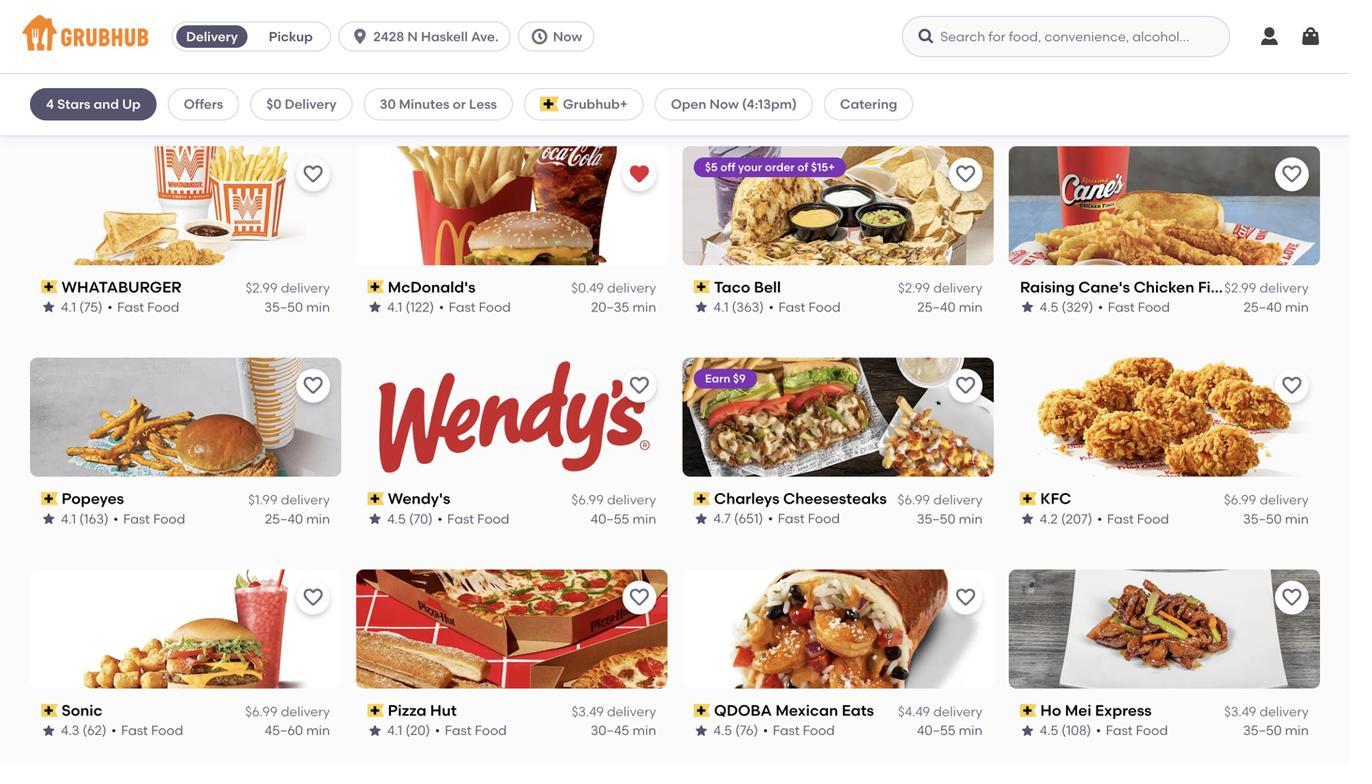 Task type: describe. For each thing, give the bounding box(es) containing it.
star icon image for charleys cheesesteaks
[[694, 512, 709, 527]]

express
[[1096, 702, 1152, 720]]

chicken
[[1134, 278, 1195, 296]]

save this restaurant image for wendy's
[[629, 375, 651, 397]]

• fast food for whataburger
[[107, 299, 179, 315]]

results
[[54, 109, 110, 130]]

up
[[122, 96, 141, 112]]

• for charleys cheesesteaks
[[768, 511, 774, 527]]

subscription pass image for ho mei express
[[1021, 704, 1037, 718]]

bell
[[754, 278, 781, 296]]

4.5 (76)
[[714, 723, 759, 739]]

raising cane's chicken fingers
[[1021, 278, 1253, 296]]

fast for whataburger
[[117, 299, 144, 315]]

save this restaurant image for pizza hut
[[629, 587, 651, 609]]

n
[[408, 29, 418, 45]]

mcdonald's
[[388, 278, 476, 296]]

subscription pass image for sonic
[[41, 704, 58, 718]]

4.1 (122)
[[387, 299, 434, 315]]

25–40 min for taco bell
[[918, 299, 983, 315]]

$5
[[705, 160, 718, 174]]

kfc
[[1041, 490, 1072, 508]]

fast for ho mei express
[[1107, 723, 1133, 739]]

raising
[[1021, 278, 1075, 296]]

$0.49
[[572, 280, 604, 296]]

4.5 (70)
[[387, 511, 433, 527]]

fingers
[[1199, 278, 1253, 296]]

4.3 (62)
[[61, 723, 107, 739]]

star icon image for wendy's
[[368, 512, 383, 527]]

(108)
[[1062, 723, 1092, 739]]

1 vertical spatial delivery
[[285, 96, 337, 112]]

4.1 for pizza hut
[[387, 723, 403, 739]]

• fast food for sonic
[[111, 723, 183, 739]]

open
[[671, 96, 707, 112]]

4.3
[[61, 723, 79, 739]]

$6.99 delivery for kfc
[[1225, 492, 1310, 508]]

saved restaurant button
[[623, 157, 657, 191]]

40–55 min for wendy's
[[591, 511, 657, 527]]

save this restaurant button for qdoba mexican eats
[[949, 581, 983, 615]]

$0
[[267, 96, 282, 112]]

4 stars and up
[[46, 96, 141, 112]]

minutes
[[399, 96, 450, 112]]

whataburger logo image
[[30, 146, 341, 265]]

and
[[94, 96, 119, 112]]

4.1 (363)
[[714, 299, 764, 315]]

20–35
[[591, 299, 630, 315]]

pickup button
[[252, 22, 330, 52]]

qdoba mexican eats  logo image
[[683, 570, 994, 689]]

mei
[[1066, 702, 1092, 720]]

(363)
[[732, 299, 764, 315]]

2428 n haskell ave. button
[[339, 22, 518, 52]]

pickup
[[269, 29, 313, 45]]

min for mcdonald's
[[633, 299, 657, 315]]

4.1 (75)
[[61, 299, 103, 315]]

subscription pass image for taco bell
[[694, 281, 711, 294]]

fast down the raising cane's chicken fingers at the top of page
[[1109, 299, 1135, 315]]

save this restaurant image for popeyes
[[302, 375, 325, 397]]

svg image for 2428 n haskell ave.
[[351, 27, 370, 46]]

(70)
[[409, 511, 433, 527]]

(20)
[[406, 723, 430, 739]]

save this restaurant image for ho mei express
[[1281, 587, 1304, 609]]

main navigation navigation
[[0, 0, 1351, 74]]

• fast food for taco bell
[[769, 299, 841, 315]]

$3.49 delivery for pizza hut
[[572, 704, 657, 720]]

pizza hut logo image
[[356, 570, 668, 689]]

(76)
[[736, 723, 759, 739]]

25–40 for taco bell
[[918, 299, 956, 315]]

• for sonic
[[111, 723, 116, 739]]

45–60
[[265, 723, 303, 739]]

subscription pass image for pizza hut
[[368, 704, 384, 718]]

(207)
[[1062, 511, 1093, 527]]

25–40 for popeyes
[[265, 511, 303, 527]]

$1.99
[[248, 492, 278, 508]]

$6.99 for kfc
[[1225, 492, 1257, 508]]

delivery inside button
[[186, 29, 238, 45]]

subscription pass image for wendy's
[[368, 492, 384, 506]]

ho mei express logo image
[[1009, 570, 1321, 689]]

whataburger
[[62, 278, 182, 296]]

$15+
[[812, 160, 835, 174]]

wendy's logo image
[[356, 358, 668, 477]]

or
[[453, 96, 466, 112]]

star icon image for pizza hut
[[368, 724, 383, 739]]

haskell
[[421, 29, 468, 45]]

fast for popeyes
[[123, 511, 150, 527]]

hut
[[430, 702, 457, 720]]

taco bell logo image
[[683, 146, 994, 265]]

taco
[[715, 278, 751, 296]]

sonic
[[62, 702, 103, 720]]

delivery for mcdonald's
[[607, 280, 657, 296]]

catering
[[841, 96, 898, 112]]

$4.49 delivery
[[898, 704, 983, 720]]

30–45 min
[[591, 723, 657, 739]]

• fast food for kfc
[[1098, 511, 1170, 527]]

delivery for wendy's
[[607, 492, 657, 508]]

cane's
[[1079, 278, 1131, 296]]

taco bell
[[715, 278, 781, 296]]

raising cane's chicken fingers logo image
[[1009, 146, 1321, 265]]

fast for pizza hut
[[445, 723, 472, 739]]

0 horizontal spatial svg image
[[917, 27, 936, 46]]

4.5 down raising
[[1040, 299, 1059, 315]]

1 horizontal spatial now
[[710, 96, 739, 112]]

35–50 min for whataburger
[[265, 299, 330, 315]]

$4.49
[[898, 704, 931, 720]]

star icon image for sonic
[[41, 724, 56, 739]]

wendy's
[[388, 490, 451, 508]]

fast for taco bell
[[779, 299, 806, 315]]

35–50 for charleys cheesesteaks
[[917, 511, 956, 527]]

star icon image for kfc
[[1021, 512, 1036, 527]]

ho mei express
[[1041, 702, 1152, 720]]

min for charleys cheesesteaks
[[959, 511, 983, 527]]

ave.
[[471, 29, 499, 45]]

35–50 min for kfc
[[1244, 511, 1310, 527]]

subscription pass image for qdoba mexican eats
[[694, 704, 711, 718]]

4.1 for popeyes
[[61, 511, 76, 527]]

2 horizontal spatial 25–40
[[1244, 299, 1283, 315]]

$6.99 delivery for sonic
[[245, 704, 330, 720]]

$3.49 delivery for ho mei express
[[1225, 704, 1310, 720]]

$0 delivery
[[267, 96, 337, 112]]

stars
[[57, 96, 90, 112]]

now inside "button"
[[553, 29, 583, 45]]

save this restaurant image for kfc
[[1281, 375, 1304, 397]]

earn
[[705, 372, 731, 386]]

food for taco bell
[[809, 299, 841, 315]]

food down chicken
[[1139, 299, 1171, 315]]

star icon image for mcdonald's
[[368, 300, 383, 315]]

food for kfc
[[1138, 511, 1170, 527]]

food for sonic
[[151, 723, 183, 739]]

star icon image down raising
[[1021, 300, 1036, 315]]

fast for charleys cheesesteaks
[[778, 511, 805, 527]]

save this restaurant image for sonic
[[302, 587, 325, 609]]

save this restaurant button for whataburger
[[296, 157, 330, 191]]

$9
[[733, 372, 746, 386]]

• fast food for pizza hut
[[435, 723, 507, 739]]

45–60 min
[[265, 723, 330, 739]]

food for pizza hut
[[475, 723, 507, 739]]

22
[[30, 109, 50, 130]]

subscription pass image for popeyes
[[41, 492, 58, 506]]

4.1 (163)
[[61, 511, 109, 527]]

• for popeyes
[[113, 511, 118, 527]]

2 horizontal spatial 25–40 min
[[1244, 299, 1310, 315]]

delivery for taco bell
[[934, 280, 983, 296]]

(651)
[[734, 511, 764, 527]]

delivery for whataburger
[[281, 280, 330, 296]]

4.7
[[714, 511, 731, 527]]

charleys cheesesteaks
[[715, 490, 887, 508]]

35–50 for kfc
[[1244, 511, 1283, 527]]

• fast food for qdoba mexican eats
[[763, 723, 835, 739]]

delivery for charleys cheesesteaks
[[934, 492, 983, 508]]



Task type: locate. For each thing, give the bounding box(es) containing it.
min for whataburger
[[306, 299, 330, 315]]

delivery for kfc
[[1260, 492, 1310, 508]]

2 $3.49 delivery from the left
[[1225, 704, 1310, 720]]

food right (122)
[[479, 299, 511, 315]]

1 $3.49 delivery from the left
[[572, 704, 657, 720]]

Search for food, convenience, alcohol... search field
[[902, 16, 1231, 57]]

20–35 min
[[591, 299, 657, 315]]

$5 off your order of $15+
[[705, 160, 835, 174]]

0 horizontal spatial svg image
[[351, 27, 370, 46]]

save this restaurant button for pizza hut
[[623, 581, 657, 615]]

1 vertical spatial 40–55
[[918, 723, 956, 739]]

of
[[798, 160, 809, 174]]

cheesesteaks
[[784, 490, 887, 508]]

• right (163)
[[113, 511, 118, 527]]

fast right (62)
[[121, 723, 148, 739]]

popeyes
[[62, 490, 124, 508]]

1 horizontal spatial $3.49
[[1225, 704, 1257, 720]]

star icon image for qdoba mexican eats
[[694, 724, 709, 739]]

delivery
[[281, 280, 330, 296], [607, 280, 657, 296], [934, 280, 983, 296], [1260, 280, 1310, 296], [281, 492, 330, 508], [607, 492, 657, 508], [934, 492, 983, 508], [1260, 492, 1310, 508], [281, 704, 330, 720], [607, 704, 657, 720], [934, 704, 983, 720], [1260, 704, 1310, 720]]

star icon image left 4.1 (363)
[[694, 300, 709, 315]]

subscription pass image left the kfc
[[1021, 492, 1037, 506]]

22 results
[[30, 109, 110, 130]]

svg image
[[351, 27, 370, 46], [531, 27, 549, 46]]

star icon image
[[41, 300, 56, 315], [368, 300, 383, 315], [694, 300, 709, 315], [1021, 300, 1036, 315], [41, 512, 56, 527], [368, 512, 383, 527], [694, 512, 709, 527], [1021, 512, 1036, 527], [41, 724, 56, 739], [368, 724, 383, 739], [694, 724, 709, 739], [1021, 724, 1036, 739]]

food right (20) in the left bottom of the page
[[475, 723, 507, 739]]

food right (163)
[[153, 511, 185, 527]]

1 horizontal spatial 40–55 min
[[918, 723, 983, 739]]

food for qdoba mexican eats
[[803, 723, 835, 739]]

40–55 for wendy's
[[591, 511, 630, 527]]

35–50 min for charleys cheesesteaks
[[917, 511, 983, 527]]

food down whataburger
[[147, 299, 179, 315]]

4.5 (108)
[[1040, 723, 1092, 739]]

subscription pass image left "qdoba"
[[694, 704, 711, 718]]

4.2 (207)
[[1040, 511, 1093, 527]]

star icon image left 4.1 (122)
[[368, 300, 383, 315]]

0 horizontal spatial 25–40
[[265, 511, 303, 527]]

star icon image for taco bell
[[694, 300, 709, 315]]

• fast food right (70)
[[438, 511, 510, 527]]

35–50 for whataburger
[[265, 299, 303, 315]]

now up grubhub plus flag logo
[[553, 29, 583, 45]]

open now (4:13pm)
[[671, 96, 797, 112]]

0 horizontal spatial $2.99
[[246, 280, 278, 296]]

star icon image left 4.7
[[694, 512, 709, 527]]

• fast food right (207)
[[1098, 511, 1170, 527]]

(4:13pm)
[[742, 96, 797, 112]]

svg image right ave.
[[531, 27, 549, 46]]

$2.99 delivery for taco bell
[[899, 280, 983, 296]]

•
[[107, 299, 113, 315], [439, 299, 444, 315], [769, 299, 774, 315], [1099, 299, 1104, 315], [113, 511, 118, 527], [438, 511, 443, 527], [768, 511, 774, 527], [1098, 511, 1103, 527], [111, 723, 116, 739], [435, 723, 440, 739], [763, 723, 769, 739], [1097, 723, 1102, 739]]

• right (75)
[[107, 299, 113, 315]]

now right open
[[710, 96, 739, 112]]

charleys cheesesteaks logo image
[[683, 358, 994, 477]]

less
[[469, 96, 497, 112]]

• right (122)
[[439, 299, 444, 315]]

0 horizontal spatial 25–40 min
[[265, 511, 330, 527]]

3 $2.99 delivery from the left
[[1225, 280, 1310, 296]]

• down the cane's
[[1099, 299, 1104, 315]]

1 horizontal spatial delivery
[[285, 96, 337, 112]]

35–50 min for ho mei express
[[1244, 723, 1310, 739]]

2428
[[373, 29, 404, 45]]

$6.99 delivery for charleys cheesesteaks
[[898, 492, 983, 508]]

$3.49
[[572, 704, 604, 720], [1225, 704, 1257, 720]]

fast down mcdonald's
[[449, 299, 476, 315]]

sonic logo image
[[30, 570, 341, 689]]

(329)
[[1062, 299, 1094, 315]]

food for charleys cheesesteaks
[[808, 511, 840, 527]]

• for pizza hut
[[435, 723, 440, 739]]

• fast food for mcdonald's
[[439, 299, 511, 315]]

• fast food right (62)
[[111, 723, 183, 739]]

min for taco bell
[[959, 299, 983, 315]]

save this restaurant image
[[1281, 163, 1304, 186], [302, 375, 325, 397], [629, 375, 651, 397], [955, 375, 977, 397], [302, 587, 325, 609], [1281, 587, 1304, 609]]

• right (207)
[[1098, 511, 1103, 527]]

4
[[46, 96, 54, 112]]

subscription pass image
[[41, 281, 58, 294], [694, 281, 711, 294], [41, 492, 58, 506], [368, 492, 384, 506], [694, 492, 711, 506], [1021, 492, 1037, 506], [368, 704, 384, 718], [1021, 704, 1037, 718]]

fast for mcdonald's
[[449, 299, 476, 315]]

grubhub+
[[563, 96, 628, 112]]

subscription pass image left popeyes
[[41, 492, 58, 506]]

• fast food for charleys cheesesteaks
[[768, 511, 840, 527]]

fast down hut
[[445, 723, 472, 739]]

$6.99 delivery for wendy's
[[572, 492, 657, 508]]

4.7 (651)
[[714, 511, 764, 527]]

0 horizontal spatial 40–55 min
[[591, 511, 657, 527]]

food right (207)
[[1138, 511, 1170, 527]]

food right (62)
[[151, 723, 183, 739]]

save this restaurant image for qdoba mexican eats
[[955, 587, 977, 609]]

fast for sonic
[[121, 723, 148, 739]]

40–55 min for qdoba mexican eats
[[918, 723, 983, 739]]

fast down charleys cheesesteaks
[[778, 511, 805, 527]]

subscription pass image for mcdonald's
[[368, 281, 384, 294]]

4.5 left (76)
[[714, 723, 733, 739]]

fast for wendy's
[[448, 511, 474, 527]]

4.5 for qdoba mexican eats
[[714, 723, 733, 739]]

svg image inside 2428 n haskell ave. button
[[351, 27, 370, 46]]

qdoba mexican eats
[[715, 702, 875, 720]]

$3.49 for ho mei express
[[1225, 704, 1257, 720]]

food down cheesesteaks
[[808, 511, 840, 527]]

• fast food down charleys cheesesteaks
[[768, 511, 840, 527]]

4.1 for taco bell
[[714, 299, 729, 315]]

food right (70)
[[478, 511, 510, 527]]

35–50 min
[[265, 299, 330, 315], [917, 511, 983, 527], [1244, 511, 1310, 527], [1244, 723, 1310, 739]]

svg image inside now "button"
[[531, 27, 549, 46]]

1 svg image from the left
[[351, 27, 370, 46]]

ho
[[1041, 702, 1062, 720]]

star icon image left 4.1 (75)
[[41, 300, 56, 315]]

1 vertical spatial 40–55 min
[[918, 723, 983, 739]]

star icon image left 4.5 (108)
[[1021, 724, 1036, 739]]

fast
[[117, 299, 144, 315], [449, 299, 476, 315], [779, 299, 806, 315], [1109, 299, 1135, 315], [123, 511, 150, 527], [448, 511, 474, 527], [778, 511, 805, 527], [1108, 511, 1134, 527], [121, 723, 148, 739], [445, 723, 472, 739], [773, 723, 800, 739], [1107, 723, 1133, 739]]

delivery right $0
[[285, 96, 337, 112]]

4.1 left (122)
[[387, 299, 403, 315]]

star icon image left '4.3'
[[41, 724, 56, 739]]

min for ho mei express
[[1286, 723, 1310, 739]]

• fast food right (163)
[[113, 511, 185, 527]]

fast right (70)
[[448, 511, 474, 527]]

2428 n haskell ave.
[[373, 29, 499, 45]]

offers
[[184, 96, 223, 112]]

• for qdoba mexican eats
[[763, 723, 769, 739]]

svg image left 2428 in the left top of the page
[[351, 27, 370, 46]]

4.1 for whataburger
[[61, 299, 76, 315]]

delivery for qdoba mexican eats
[[934, 704, 983, 720]]

4.5 down ho
[[1040, 723, 1059, 739]]

• down ho mei express
[[1097, 723, 1102, 739]]

subscription pass image left taco
[[694, 281, 711, 294]]

4.1 left (75)
[[61, 299, 76, 315]]

min
[[306, 299, 330, 315], [633, 299, 657, 315], [959, 299, 983, 315], [1286, 299, 1310, 315], [306, 511, 330, 527], [633, 511, 657, 527], [959, 511, 983, 527], [1286, 511, 1310, 527], [306, 723, 330, 739], [633, 723, 657, 739], [959, 723, 983, 739], [1286, 723, 1310, 739]]

star icon image left the 4.2
[[1021, 512, 1036, 527]]

pizza
[[388, 702, 427, 720]]

2 $3.49 from the left
[[1225, 704, 1257, 720]]

save this restaurant button for kfc
[[1276, 369, 1310, 403]]

• right (20) in the left bottom of the page
[[435, 723, 440, 739]]

(62)
[[83, 723, 107, 739]]

1 $2.99 from the left
[[246, 280, 278, 296]]

0 vertical spatial now
[[553, 29, 583, 45]]

• fast food for popeyes
[[113, 511, 185, 527]]

fast down express
[[1107, 723, 1133, 739]]

save this restaurant button for popeyes
[[296, 369, 330, 403]]

4.1 left (163)
[[61, 511, 76, 527]]

star icon image left 4.1 (163)
[[41, 512, 56, 527]]

$1.99 delivery
[[248, 492, 330, 508]]

$6.99 delivery
[[572, 492, 657, 508], [898, 492, 983, 508], [1225, 492, 1310, 508], [245, 704, 330, 720]]

0 horizontal spatial subscription pass image
[[41, 704, 58, 718]]

star icon image left 4.5 (70)
[[368, 512, 383, 527]]

subscription pass image left charleys
[[694, 492, 711, 506]]

• for taco bell
[[769, 299, 774, 315]]

subscription pass image left sonic
[[41, 704, 58, 718]]

0 horizontal spatial $3.49
[[572, 704, 604, 720]]

1 $3.49 from the left
[[572, 704, 604, 720]]

food down express
[[1137, 723, 1169, 739]]

1 horizontal spatial $2.99 delivery
[[899, 280, 983, 296]]

4.1 down taco
[[714, 299, 729, 315]]

$6.99 for sonic
[[245, 704, 278, 720]]

4.5 left (70)
[[387, 511, 406, 527]]

• fast food
[[107, 299, 179, 315], [439, 299, 511, 315], [769, 299, 841, 315], [1099, 299, 1171, 315], [113, 511, 185, 527], [438, 511, 510, 527], [768, 511, 840, 527], [1098, 511, 1170, 527], [111, 723, 183, 739], [435, 723, 507, 739], [763, 723, 835, 739], [1097, 723, 1169, 739]]

• fast food for wendy's
[[438, 511, 510, 527]]

now button
[[518, 22, 602, 52]]

delivery button
[[173, 22, 252, 52]]

2 svg image from the left
[[531, 27, 549, 46]]

min for kfc
[[1286, 511, 1310, 527]]

$3.49 delivery
[[572, 704, 657, 720], [1225, 704, 1310, 720]]

$6.99 for charleys cheesesteaks
[[898, 492, 931, 508]]

• fast food down whataburger
[[107, 299, 179, 315]]

(122)
[[406, 299, 434, 315]]

subscription pass image left wendy's
[[368, 492, 384, 506]]

2 $2.99 from the left
[[899, 280, 931, 296]]

30–45
[[591, 723, 630, 739]]

1 horizontal spatial 25–40
[[918, 299, 956, 315]]

subscription pass image left whataburger
[[41, 281, 58, 294]]

$2.99 for whataburger
[[246, 280, 278, 296]]

• for ho mei express
[[1097, 723, 1102, 739]]

mcdonald's logo image
[[356, 146, 668, 265]]

0 horizontal spatial delivery
[[186, 29, 238, 45]]

food right (363)
[[809, 299, 841, 315]]

fast right (163)
[[123, 511, 150, 527]]

subscription pass image
[[368, 281, 384, 294], [41, 704, 58, 718], [694, 704, 711, 718]]

star icon image for ho mei express
[[1021, 724, 1036, 739]]

• fast food down mcdonald's
[[439, 299, 511, 315]]

0 horizontal spatial $2.99 delivery
[[246, 280, 330, 296]]

eats
[[842, 702, 875, 720]]

(75)
[[79, 299, 103, 315]]

food for mcdonald's
[[479, 299, 511, 315]]

$2.99
[[246, 280, 278, 296], [899, 280, 931, 296], [1225, 280, 1257, 296]]

0 horizontal spatial $3.49 delivery
[[572, 704, 657, 720]]

order
[[765, 160, 795, 174]]

subscription pass image left mcdonald's
[[368, 281, 384, 294]]

star icon image left the '4.1 (20)'
[[368, 724, 383, 739]]

0 vertical spatial delivery
[[186, 29, 238, 45]]

popeyes logo image
[[30, 358, 341, 477]]

food down the mexican
[[803, 723, 835, 739]]

4.5 for ho mei express
[[1040, 723, 1059, 739]]

30
[[380, 96, 396, 112]]

pizza hut
[[388, 702, 457, 720]]

(163)
[[79, 511, 109, 527]]

$0.49 delivery
[[572, 280, 657, 296]]

• right the (651)
[[768, 511, 774, 527]]

40–55 for qdoba mexican eats
[[918, 723, 956, 739]]

subscription pass image left ho
[[1021, 704, 1037, 718]]

mexican
[[776, 702, 839, 720]]

star icon image left 4.5 (76)
[[694, 724, 709, 739]]

• fast food down qdoba mexican eats
[[763, 723, 835, 739]]

fast for qdoba mexican eats
[[773, 723, 800, 739]]

kfc logo image
[[1009, 358, 1321, 477]]

save this restaurant image
[[302, 163, 325, 186], [955, 163, 977, 186], [1281, 375, 1304, 397], [629, 587, 651, 609], [955, 587, 977, 609]]

subscription pass image for kfc
[[1021, 492, 1037, 506]]

• fast food down express
[[1097, 723, 1169, 739]]

min for wendy's
[[633, 511, 657, 527]]

min for popeyes
[[306, 511, 330, 527]]

4.5 (329)
[[1040, 299, 1094, 315]]

now
[[553, 29, 583, 45], [710, 96, 739, 112]]

1 horizontal spatial $3.49 delivery
[[1225, 704, 1310, 720]]

food for ho mei express
[[1137, 723, 1169, 739]]

your
[[739, 160, 763, 174]]

off
[[721, 160, 736, 174]]

1 horizontal spatial svg image
[[531, 27, 549, 46]]

• fast food down the raising cane's chicken fingers at the top of page
[[1099, 299, 1171, 315]]

• for whataburger
[[107, 299, 113, 315]]

2 horizontal spatial $2.99
[[1225, 280, 1257, 296]]

0 vertical spatial 40–55
[[591, 511, 630, 527]]

• for wendy's
[[438, 511, 443, 527]]

• fast food down hut
[[435, 723, 507, 739]]

1 horizontal spatial svg image
[[1259, 25, 1281, 48]]

1 horizontal spatial 40–55
[[918, 723, 956, 739]]

$2.99 delivery for whataburger
[[246, 280, 330, 296]]

1 horizontal spatial subscription pass image
[[368, 281, 384, 294]]

4.1 (20)
[[387, 723, 430, 739]]

delivery up offers
[[186, 29, 238, 45]]

qdoba
[[715, 702, 772, 720]]

1 horizontal spatial $2.99
[[899, 280, 931, 296]]

4.1 for mcdonald's
[[387, 299, 403, 315]]

svg image
[[1259, 25, 1281, 48], [1300, 25, 1323, 48], [917, 27, 936, 46]]

1 horizontal spatial 25–40 min
[[918, 299, 983, 315]]

4.1 left (20) in the left bottom of the page
[[387, 723, 403, 739]]

2 horizontal spatial svg image
[[1300, 25, 1323, 48]]

• fast food for ho mei express
[[1097, 723, 1169, 739]]

charleys
[[715, 490, 780, 508]]

2 horizontal spatial subscription pass image
[[694, 704, 711, 718]]

save this restaurant button for ho mei express
[[1276, 581, 1310, 615]]

saved restaurant image
[[629, 163, 651, 186]]

0 horizontal spatial now
[[553, 29, 583, 45]]

fast down the bell
[[779, 299, 806, 315]]

• right (62)
[[111, 723, 116, 739]]

3 $2.99 from the left
[[1225, 280, 1257, 296]]

save this restaurant button
[[296, 157, 330, 191], [949, 157, 983, 191], [1276, 157, 1310, 191], [296, 369, 330, 403], [623, 369, 657, 403], [949, 369, 983, 403], [1276, 369, 1310, 403], [296, 581, 330, 615], [623, 581, 657, 615], [949, 581, 983, 615], [1276, 581, 1310, 615]]

40–55 min
[[591, 511, 657, 527], [918, 723, 983, 739]]

• for kfc
[[1098, 511, 1103, 527]]

• for mcdonald's
[[439, 299, 444, 315]]

4.5
[[1040, 299, 1059, 315], [387, 511, 406, 527], [714, 723, 733, 739], [1040, 723, 1059, 739]]

fast down whataburger
[[117, 299, 144, 315]]

• down the bell
[[769, 299, 774, 315]]

food for whataburger
[[147, 299, 179, 315]]

• fast food down the bell
[[769, 299, 841, 315]]

0 vertical spatial 40–55 min
[[591, 511, 657, 527]]

35–50 for ho mei express
[[1244, 723, 1283, 739]]

min for sonic
[[306, 723, 330, 739]]

25–40 min
[[918, 299, 983, 315], [1244, 299, 1310, 315], [265, 511, 330, 527]]

fast down qdoba mexican eats
[[773, 723, 800, 739]]

• right (76)
[[763, 723, 769, 739]]

1 $2.99 delivery from the left
[[246, 280, 330, 296]]

• right (70)
[[438, 511, 443, 527]]

4.2
[[1040, 511, 1059, 527]]

star icon image for whataburger
[[41, 300, 56, 315]]

grubhub plus flag logo image
[[540, 97, 559, 112]]

food for popeyes
[[153, 511, 185, 527]]

25–40 min for popeyes
[[265, 511, 330, 527]]

30 minutes or less
[[380, 96, 497, 112]]

food for wendy's
[[478, 511, 510, 527]]

$6.99 for wendy's
[[572, 492, 604, 508]]

1 vertical spatial now
[[710, 96, 739, 112]]

2 $2.99 delivery from the left
[[899, 280, 983, 296]]

fast right (207)
[[1108, 511, 1134, 527]]

0 horizontal spatial 40–55
[[591, 511, 630, 527]]

delivery for sonic
[[281, 704, 330, 720]]

2 horizontal spatial $2.99 delivery
[[1225, 280, 1310, 296]]

earn $9
[[705, 372, 746, 386]]

subscription pass image left pizza
[[368, 704, 384, 718]]



Task type: vqa. For each thing, say whether or not it's contained in the screenshot.
middle Plus Icon
no



